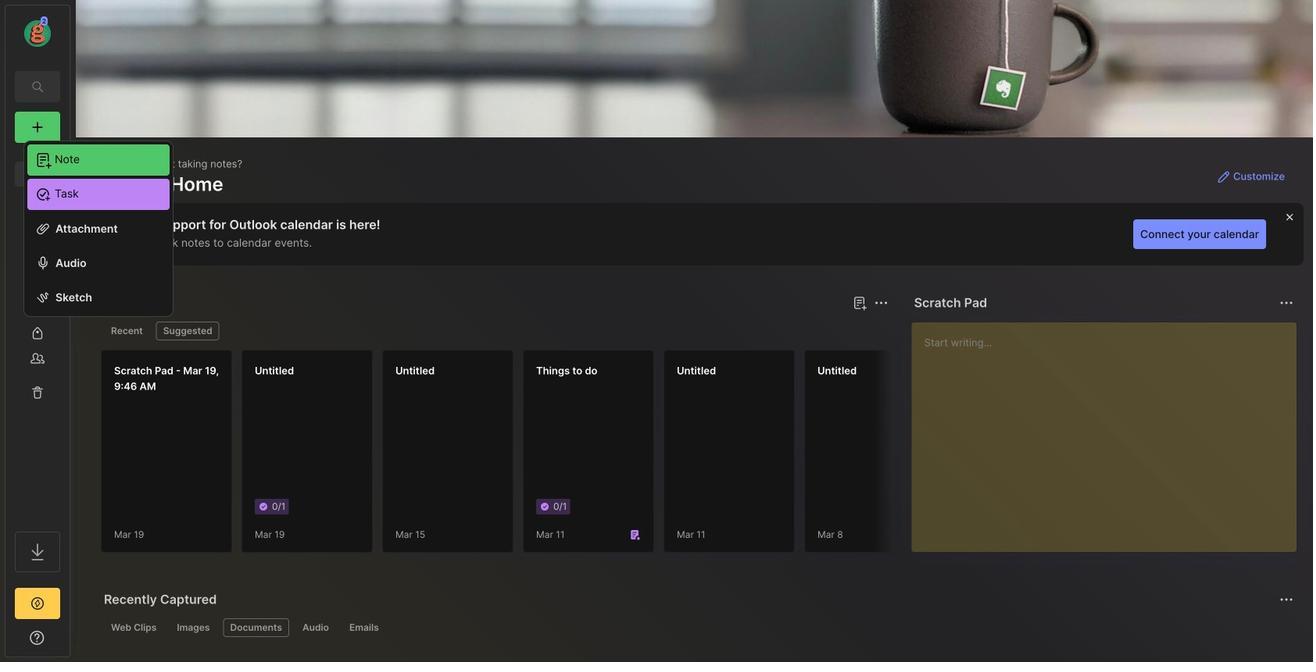 Task type: locate. For each thing, give the bounding box(es) containing it.
1 horizontal spatial more actions image
[[1277, 294, 1296, 313]]

1 vertical spatial tab list
[[104, 619, 1291, 638]]

more actions image
[[872, 294, 891, 313], [1277, 294, 1296, 313]]

tab
[[104, 322, 150, 341], [156, 322, 219, 341], [104, 619, 164, 638], [170, 619, 217, 638], [223, 619, 289, 638], [295, 619, 336, 638], [342, 619, 386, 638]]

0 horizontal spatial more actions image
[[872, 294, 891, 313]]

Account field
[[5, 15, 70, 49]]

More actions field
[[870, 292, 892, 314], [1276, 292, 1297, 314]]

1 more actions image from the left
[[872, 294, 891, 313]]

WHAT'S NEW field
[[5, 626, 70, 651]]

row group
[[101, 350, 1313, 563]]

note creation menu element
[[27, 141, 170, 210]]

upgrade image
[[28, 595, 47, 614]]

0 horizontal spatial more actions field
[[870, 292, 892, 314]]

home image
[[30, 166, 45, 182]]

tree
[[5, 152, 70, 518]]

tab list
[[104, 322, 886, 341], [104, 619, 1291, 638]]

0 vertical spatial tab list
[[104, 322, 886, 341]]

1 horizontal spatial more actions field
[[1276, 292, 1297, 314]]



Task type: vqa. For each thing, say whether or not it's contained in the screenshot.
second tab list from the top
yes



Task type: describe. For each thing, give the bounding box(es) containing it.
click to expand image
[[68, 634, 80, 653]]

main element
[[0, 0, 75, 663]]

1 tab list from the top
[[104, 322, 886, 341]]

edit search image
[[28, 77, 47, 96]]

2 more actions image from the left
[[1277, 294, 1296, 313]]

2 more actions field from the left
[[1276, 292, 1297, 314]]

1 more actions field from the left
[[870, 292, 892, 314]]

2 tab list from the top
[[104, 619, 1291, 638]]

tree inside 'main' element
[[5, 152, 70, 518]]

Start writing… text field
[[924, 323, 1296, 540]]



